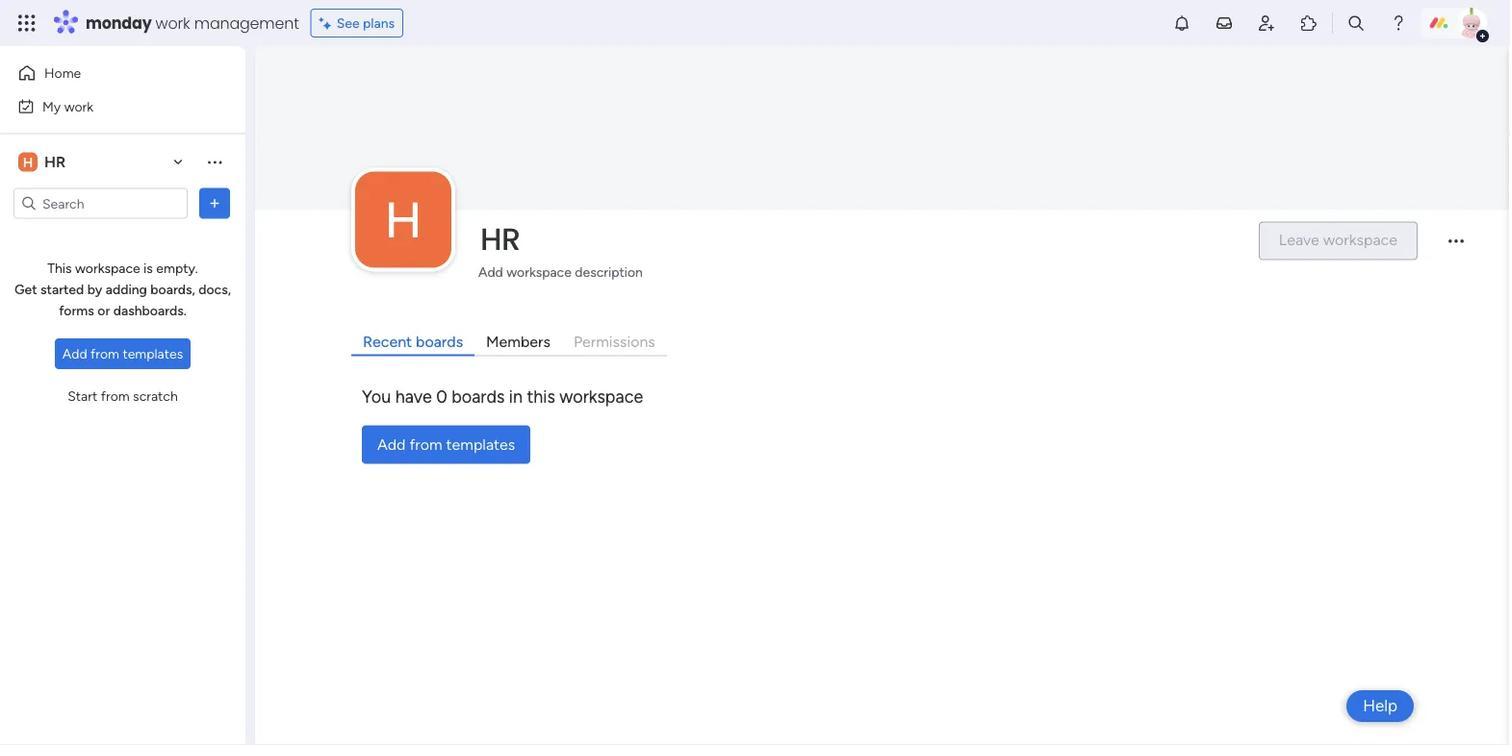 Task type: describe. For each thing, give the bounding box(es) containing it.
workspace selection element
[[18, 151, 69, 174]]

0 horizontal spatial add
[[62, 346, 87, 362]]

monday
[[86, 12, 152, 34]]

inbox image
[[1215, 13, 1234, 33]]

this
[[47, 260, 72, 277]]

description
[[575, 264, 643, 281]]

from for start from scratch 'button'
[[101, 388, 130, 405]]

0
[[436, 387, 447, 408]]

start from scratch
[[68, 388, 178, 405]]

work for monday
[[156, 12, 190, 34]]

0 horizontal spatial templates
[[123, 346, 183, 362]]

my
[[42, 98, 61, 115]]

scratch
[[133, 388, 178, 405]]

home
[[44, 65, 81, 81]]

hr inside workspace selection element
[[44, 153, 66, 171]]

workspace options image
[[205, 152, 224, 172]]

see plans
[[337, 15, 395, 31]]

recent boards
[[363, 333, 463, 351]]

apps image
[[1299, 13, 1319, 33]]

or
[[97, 303, 110, 319]]

help image
[[1389, 13, 1408, 33]]

workspace for add
[[507, 264, 572, 281]]

0 horizontal spatial workspace image
[[18, 152, 38, 173]]

start from scratch button
[[60, 381, 185, 412]]

members
[[486, 333, 551, 351]]

HR field
[[475, 218, 1242, 260]]

by
[[87, 282, 102, 298]]

search everything image
[[1347, 13, 1366, 33]]

1 horizontal spatial hr
[[480, 218, 521, 260]]

options image
[[205, 194, 224, 213]]

see plans button
[[311, 9, 403, 38]]

Search in workspace field
[[40, 193, 161, 215]]

monday work management
[[86, 12, 299, 34]]

start
[[68, 388, 97, 405]]

0 vertical spatial boards
[[416, 333, 463, 351]]

help button
[[1347, 691, 1414, 723]]

my work button
[[12, 91, 207, 122]]

from for leftmost add from templates button
[[91, 346, 119, 362]]



Task type: vqa. For each thing, say whether or not it's contained in the screenshot.
2 Icon
no



Task type: locate. For each thing, give the bounding box(es) containing it.
1 vertical spatial add from templates
[[377, 436, 515, 454]]

1 horizontal spatial add from templates
[[377, 436, 515, 454]]

1 horizontal spatial work
[[156, 12, 190, 34]]

0 horizontal spatial work
[[64, 98, 93, 115]]

1 vertical spatial add from templates button
[[362, 426, 531, 464]]

dashboards.
[[113, 303, 187, 319]]

1 vertical spatial from
[[101, 388, 130, 405]]

hr down my
[[44, 153, 66, 171]]

adding
[[106, 282, 147, 298]]

empty.
[[156, 260, 198, 277]]

recent
[[363, 333, 412, 351]]

boards,
[[150, 282, 195, 298]]

templates up scratch
[[123, 346, 183, 362]]

1 vertical spatial templates
[[446, 436, 515, 454]]

h for rightmost workspace image
[[385, 190, 422, 250]]

select product image
[[17, 13, 37, 33]]

work for my
[[64, 98, 93, 115]]

2 vertical spatial from
[[409, 436, 442, 454]]

templates down the you have 0 boards in this workspace
[[446, 436, 515, 454]]

hr up add workspace description
[[480, 218, 521, 260]]

1 vertical spatial h
[[385, 190, 422, 250]]

workspace image
[[18, 152, 38, 173], [355, 172, 451, 268]]

1 vertical spatial add
[[62, 346, 87, 362]]

docs,
[[198, 282, 231, 298]]

you
[[362, 387, 391, 408]]

1 horizontal spatial add
[[377, 436, 406, 454]]

add from templates button down 0
[[362, 426, 531, 464]]

2 horizontal spatial add
[[478, 264, 503, 281]]

from inside 'button'
[[101, 388, 130, 405]]

add
[[478, 264, 503, 281], [62, 346, 87, 362], [377, 436, 406, 454]]

add from templates
[[62, 346, 183, 362], [377, 436, 515, 454]]

work
[[156, 12, 190, 34], [64, 98, 93, 115]]

ruby anderson image
[[1456, 8, 1487, 39]]

0 horizontal spatial hr
[[44, 153, 66, 171]]

1 vertical spatial work
[[64, 98, 93, 115]]

hr
[[44, 153, 66, 171], [480, 218, 521, 260]]

permissions
[[574, 333, 655, 351]]

0 vertical spatial h
[[23, 154, 33, 170]]

add up members
[[478, 264, 503, 281]]

work inside 'button'
[[64, 98, 93, 115]]

in
[[509, 387, 523, 408]]

get
[[14, 282, 37, 298]]

0 vertical spatial add from templates
[[62, 346, 183, 362]]

1 horizontal spatial h
[[385, 190, 422, 250]]

boards right 0
[[452, 387, 505, 408]]

notifications image
[[1172, 13, 1192, 33]]

2 vertical spatial add
[[377, 436, 406, 454]]

0 horizontal spatial add from templates
[[62, 346, 183, 362]]

plans
[[363, 15, 395, 31]]

from down or
[[91, 346, 119, 362]]

0 vertical spatial add from templates button
[[55, 339, 191, 370]]

0 vertical spatial add
[[478, 264, 503, 281]]

h
[[23, 154, 33, 170], [385, 190, 422, 250]]

management
[[194, 12, 299, 34]]

help
[[1363, 697, 1398, 717]]

this workspace is empty. get started by adding boards, docs, forms or dashboards.
[[14, 260, 231, 319]]

forms
[[59, 303, 94, 319]]

h inside h popup button
[[385, 190, 422, 250]]

1 horizontal spatial add from templates button
[[362, 426, 531, 464]]

0 vertical spatial templates
[[123, 346, 183, 362]]

you have 0 boards in this workspace
[[362, 387, 643, 408]]

from down the 'have'
[[409, 436, 442, 454]]

from right start
[[101, 388, 130, 405]]

work right monday
[[156, 12, 190, 34]]

h for the leftmost workspace image
[[23, 154, 33, 170]]

boards
[[416, 333, 463, 351], [452, 387, 505, 408]]

h inside workspace selection element
[[23, 154, 33, 170]]

workspace down permissions
[[560, 387, 643, 408]]

workspace for this
[[75, 260, 140, 277]]

my work
[[42, 98, 93, 115]]

started
[[40, 282, 84, 298]]

1 vertical spatial hr
[[480, 218, 521, 260]]

0 vertical spatial from
[[91, 346, 119, 362]]

add from templates button
[[55, 339, 191, 370], [362, 426, 531, 464]]

from
[[91, 346, 119, 362], [101, 388, 130, 405], [409, 436, 442, 454]]

0 vertical spatial hr
[[44, 153, 66, 171]]

this
[[527, 387, 555, 408]]

0 horizontal spatial h
[[23, 154, 33, 170]]

see
[[337, 15, 360, 31]]

have
[[395, 387, 432, 408]]

1 horizontal spatial workspace image
[[355, 172, 451, 268]]

from for add from templates button to the bottom
[[409, 436, 442, 454]]

add down 'you'
[[377, 436, 406, 454]]

home button
[[12, 58, 207, 89]]

work right my
[[64, 98, 93, 115]]

workspace left the description
[[507, 264, 572, 281]]

1 vertical spatial boards
[[452, 387, 505, 408]]

workspace inside the this workspace is empty. get started by adding boards, docs, forms or dashboards.
[[75, 260, 140, 277]]

0 horizontal spatial add from templates button
[[55, 339, 191, 370]]

is
[[144, 260, 153, 277]]

add from templates up start from scratch
[[62, 346, 183, 362]]

add up start
[[62, 346, 87, 362]]

0 vertical spatial work
[[156, 12, 190, 34]]

v2 ellipsis image
[[1449, 240, 1464, 256]]

workspace up by
[[75, 260, 140, 277]]

1 horizontal spatial templates
[[446, 436, 515, 454]]

boards right recent
[[416, 333, 463, 351]]

h button
[[355, 172, 451, 268]]

add from templates for leftmost add from templates button
[[62, 346, 183, 362]]

add from templates for add from templates button to the bottom
[[377, 436, 515, 454]]

add from templates down 0
[[377, 436, 515, 454]]

add from templates button up start from scratch
[[55, 339, 191, 370]]

templates
[[123, 346, 183, 362], [446, 436, 515, 454]]

invite members image
[[1257, 13, 1276, 33]]

add workspace description
[[478, 264, 643, 281]]

workspace
[[75, 260, 140, 277], [507, 264, 572, 281], [560, 387, 643, 408]]



